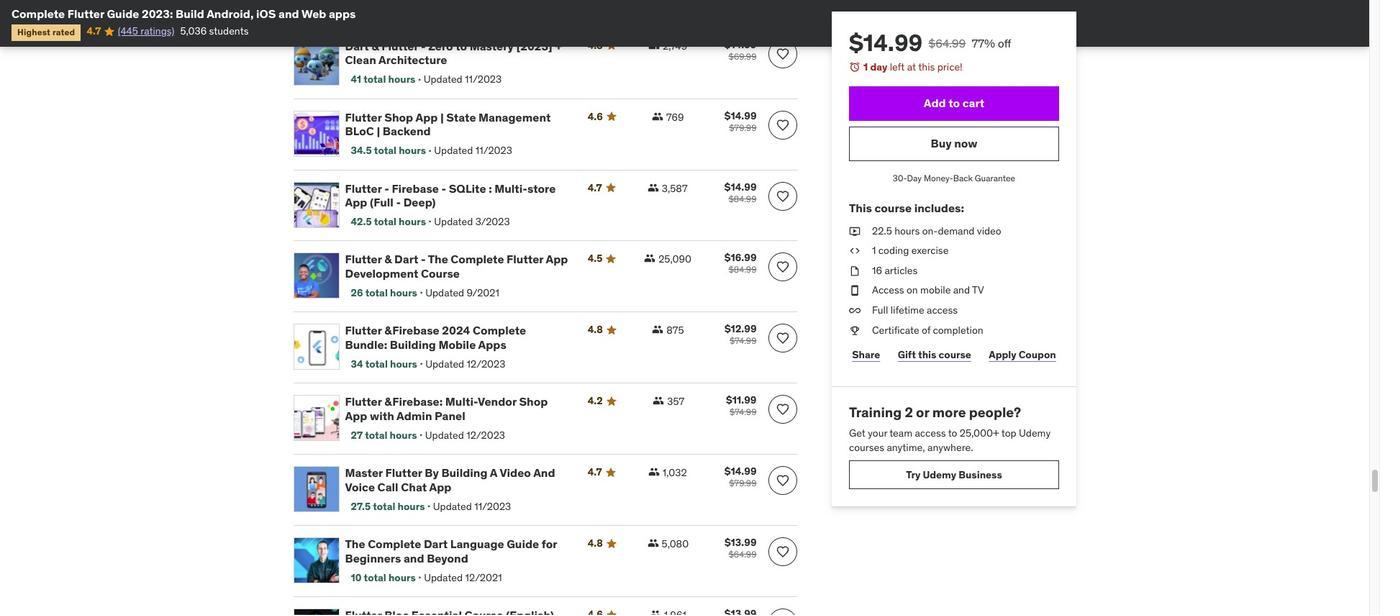 Task type: locate. For each thing, give the bounding box(es) containing it.
total right 10
[[364, 571, 386, 584]]

2 this from the top
[[918, 348, 936, 361]]

$14.99 $79.99
[[725, 109, 757, 133], [725, 465, 757, 489]]

0 horizontal spatial the
[[345, 537, 365, 552]]

updated down the dart & flutter - zero to mastery [2023] + clean architecture
[[424, 73, 463, 86]]

xsmall image for access on mobile and tv
[[849, 284, 861, 298]]

2 $14.99 $79.99 from the top
[[725, 465, 757, 489]]

this right "gift"
[[918, 348, 936, 361]]

- left sqlite
[[442, 181, 446, 195]]

0 vertical spatial $64.99
[[928, 36, 966, 50]]

updated 12/2023 down 'mobile'
[[426, 358, 506, 371]]

total right 26
[[365, 286, 388, 299]]

xsmall image left 25,090
[[644, 253, 656, 265]]

this
[[918, 60, 935, 73], [918, 348, 936, 361]]

1 wishlist image from the top
[[776, 331, 790, 346]]

0 vertical spatial updated 11/2023
[[424, 73, 502, 86]]

16
[[872, 264, 882, 277]]

and for android,
[[279, 6, 299, 21]]

hours down deep)
[[399, 215, 426, 228]]

2 vertical spatial &
[[385, 252, 392, 267]]

0 vertical spatial $79.99
[[729, 122, 757, 133]]

guide left "for"
[[507, 537, 539, 552]]

app inside flutter - firebase - sqlite : multi-store app (full - deep)
[[345, 195, 367, 209]]

udemy inside training 2 or more people? get your team access to 25,000+ top udemy courses anytime, anywhere.
[[1019, 427, 1051, 440]]

4.8 up "4.2"
[[588, 324, 603, 336]]

xsmall image for 16 articles
[[849, 264, 861, 278]]

0 horizontal spatial and
[[279, 6, 299, 21]]

hours down 'development' on the top left
[[390, 286, 417, 299]]

add
[[924, 96, 946, 110]]

the
[[428, 252, 448, 267], [345, 537, 365, 552]]

dart for complete
[[424, 537, 448, 552]]

updated 11/2023 down 'flutter shop app | state management bloc | backend' link
[[434, 144, 512, 157]]

$79.99 up $13.99
[[729, 478, 757, 489]]

dart inside flutter & dart - the complete flutter app development course
[[395, 252, 419, 267]]

1 $74.99 from the top
[[730, 336, 757, 347]]

1 horizontal spatial |
[[440, 110, 444, 124]]

34.5
[[351, 144, 372, 157]]

total down (full
[[374, 215, 397, 228]]

11/2023 down mastery
[[465, 73, 502, 86]]

xsmall image left 769
[[652, 111, 664, 122]]

1 vertical spatial wishlist image
[[776, 474, 790, 488]]

the up 10
[[345, 537, 365, 552]]

0 horizontal spatial $64.99
[[729, 549, 757, 560]]

hours
[[388, 73, 416, 86], [399, 144, 426, 157], [399, 215, 426, 228], [894, 224, 920, 237], [390, 286, 417, 299], [390, 358, 417, 371], [390, 429, 417, 442], [398, 500, 425, 513], [389, 571, 416, 584]]

& for dart
[[385, 252, 392, 267]]

9/2021
[[467, 286, 500, 299]]

4.6
[[588, 110, 603, 123]]

30-
[[893, 172, 907, 183]]

xsmall image
[[648, 182, 659, 193], [849, 224, 861, 238], [849, 264, 861, 278], [652, 324, 664, 336], [648, 538, 659, 549], [650, 609, 661, 615]]

access on mobile and tv
[[872, 284, 984, 297]]

updated 12/2023 down panel
[[425, 429, 505, 442]]

hours for flutter & dart - the complete flutter app development course
[[390, 286, 417, 299]]

updated down flutter - firebase - sqlite : multi-store app (full - deep)
[[434, 215, 473, 228]]

access inside training 2 or more people? get your team access to 25,000+ top udemy courses anytime, anywhere.
[[915, 427, 946, 440]]

full lifetime access
[[872, 304, 958, 317]]

build
[[176, 6, 204, 21]]

$84.99 inside $14.99 $84.99
[[729, 193, 757, 204]]

hours for flutter &firebase:  multi-vendor shop app with admin panel
[[390, 429, 417, 442]]

1 horizontal spatial udemy
[[1019, 427, 1051, 440]]

full
[[872, 304, 888, 317]]

to
[[456, 39, 467, 53], [949, 96, 960, 110], [948, 427, 957, 440]]

total right 41
[[364, 73, 386, 86]]

875
[[667, 324, 684, 337]]

1 vertical spatial $14.99 $79.99
[[725, 465, 757, 489]]

& up 26 total hours
[[385, 252, 392, 267]]

dart inside the complete dart language guide for beginners and beyond
[[424, 537, 448, 552]]

$84.99 inside the '$16.99 $84.99'
[[729, 265, 757, 275]]

a
[[490, 466, 498, 480]]

1 $79.99 from the top
[[729, 122, 757, 133]]

app left 4.5
[[546, 252, 568, 267]]

more
[[932, 404, 966, 421]]

& inside flutter & dart - the complete flutter app development course
[[385, 252, 392, 267]]

course down "completion"
[[939, 348, 971, 361]]

$14.99 for dart & flutter - zero to mastery [2023] + clean architecture
[[725, 38, 757, 51]]

updated 11/2023 down master flutter by building a video and voice call chat app link
[[433, 500, 511, 513]]

apps
[[329, 6, 356, 21]]

- inside flutter & dart - the complete flutter app development course
[[421, 252, 426, 267]]

1 vertical spatial guide
[[507, 537, 539, 552]]

1 horizontal spatial building
[[442, 466, 488, 480]]

bundle:
[[345, 337, 387, 352]]

shop inside flutter &firebase:  multi-vendor shop app with admin panel
[[519, 395, 548, 409]]

0 vertical spatial $84.99
[[729, 193, 757, 204]]

$79.99 for flutter shop app | state management bloc | backend
[[729, 122, 757, 133]]

total for master flutter by building a video and voice call chat app
[[373, 500, 396, 513]]

& inside the dart & flutter - zero to mastery [2023] + clean architecture
[[372, 39, 379, 53]]

11/2023 up : at the top
[[476, 144, 512, 157]]

& right hot at top
[[368, 2, 374, 12]]

12/2023 for vendor
[[467, 429, 505, 442]]

5,080
[[662, 538, 689, 551]]

udemy right top
[[1019, 427, 1051, 440]]

complete down 9/2021
[[473, 324, 526, 338]]

0 vertical spatial to
[[456, 39, 467, 53]]

4.7 for flutter - firebase - sqlite : multi-store app (full - deep)
[[588, 181, 602, 194]]

$14.99 right 2,749
[[725, 38, 757, 51]]

1 horizontal spatial course
[[939, 348, 971, 361]]

2 12/2023 from the top
[[467, 429, 505, 442]]

updated 12/2023
[[426, 358, 506, 371], [425, 429, 505, 442]]

add to cart button
[[849, 86, 1059, 121]]

and left "beyond" at the bottom
[[404, 551, 424, 565]]

xsmall image for 1 coding exercise
[[849, 244, 861, 258]]

flutter up 34
[[345, 324, 382, 338]]

shop
[[385, 110, 413, 124], [519, 395, 548, 409]]

building up 34 total hours
[[390, 337, 436, 352]]

total for flutter - firebase - sqlite : multi-store app (full - deep)
[[374, 215, 397, 228]]

wishlist image for flutter & dart - the complete flutter app development course
[[776, 260, 790, 275]]

xsmall image for 357
[[653, 395, 665, 407]]

app up 42.5
[[345, 195, 367, 209]]

demand
[[938, 224, 975, 237]]

0 vertical spatial updated 12/2023
[[426, 358, 506, 371]]

11/2023
[[465, 73, 502, 86], [476, 144, 512, 157], [474, 500, 511, 513]]

30-day money-back guarantee
[[893, 172, 1015, 183]]

1 vertical spatial dart
[[395, 252, 419, 267]]

updated down panel
[[425, 429, 464, 442]]

| left 'state'
[[440, 110, 444, 124]]

and right ios
[[279, 6, 299, 21]]

1 vertical spatial to
[[949, 96, 960, 110]]

flutter up rated
[[68, 6, 104, 21]]

updated 11/2023 for state
[[434, 144, 512, 157]]

and left tv
[[953, 284, 970, 297]]

updated for sqlite
[[434, 215, 473, 228]]

0 horizontal spatial dart
[[345, 39, 369, 53]]

state
[[447, 110, 476, 124]]

on-
[[922, 224, 938, 237]]

updated for shop
[[425, 429, 464, 442]]

1 vertical spatial 12/2023
[[467, 429, 505, 442]]

2 vertical spatial updated 11/2023
[[433, 500, 511, 513]]

xsmall image for 875
[[652, 324, 664, 336]]

1 vertical spatial $84.99
[[729, 265, 757, 275]]

1 vertical spatial updated 11/2023
[[434, 144, 512, 157]]

2
[[905, 404, 913, 421]]

4.8 for the complete dart language guide for beginners and beyond
[[588, 537, 603, 550]]

12/2023 down "vendor"
[[467, 429, 505, 442]]

0 vertical spatial the
[[428, 252, 448, 267]]

- left the zero
[[421, 39, 426, 53]]

course up 22.5
[[875, 201, 912, 216]]

hours down &firebase in the left of the page
[[390, 358, 417, 371]]

1 vertical spatial multi-
[[445, 395, 478, 409]]

1 vertical spatial 4.8
[[588, 537, 603, 550]]

total right 34
[[365, 358, 388, 371]]

5 wishlist image from the top
[[776, 403, 790, 417]]

$12.99
[[725, 323, 757, 336]]

|
[[440, 110, 444, 124], [377, 124, 380, 138]]

1 4.8 from the top
[[588, 324, 603, 336]]

3 wishlist image from the top
[[776, 189, 790, 203]]

ratings)
[[141, 25, 174, 38]]

includes:
[[914, 201, 964, 216]]

wishlist image for master flutter by building a video and voice call chat app
[[776, 474, 790, 488]]

chat
[[401, 480, 427, 494]]

2 wishlist image from the top
[[776, 118, 790, 132]]

0 vertical spatial udemy
[[1019, 427, 1051, 440]]

wishlist image for the complete dart language guide for beginners and beyond
[[776, 545, 790, 560]]

$74.99 for flutter &firebase:  multi-vendor shop app with admin panel
[[730, 407, 757, 418]]

multi- right : at the top
[[495, 181, 528, 195]]

share
[[852, 348, 880, 361]]

$64.99 up price!
[[928, 36, 966, 50]]

1 wishlist image from the top
[[776, 46, 790, 61]]

1 horizontal spatial dart
[[395, 252, 419, 267]]

0 vertical spatial guide
[[107, 6, 139, 21]]

1 vertical spatial and
[[953, 284, 970, 297]]

dart left the language on the left
[[424, 537, 448, 552]]

1 vertical spatial shop
[[519, 395, 548, 409]]

(445
[[118, 25, 138, 38]]

your
[[868, 427, 887, 440]]

total for the complete dart language guide for beginners and beyond
[[364, 571, 386, 584]]

$14.99 $79.99 for flutter shop app | state management bloc | backend
[[725, 109, 757, 133]]

2 wishlist image from the top
[[776, 474, 790, 488]]

27.5 total hours
[[351, 500, 425, 513]]

1 vertical spatial access
[[915, 427, 946, 440]]

highest
[[17, 27, 50, 38]]

wishlist image
[[776, 46, 790, 61], [776, 118, 790, 132], [776, 189, 790, 203], [776, 260, 790, 275], [776, 403, 790, 417], [776, 545, 790, 560]]

1 $84.99 from the top
[[729, 193, 757, 204]]

coding
[[878, 244, 909, 257]]

shop right "vendor"
[[519, 395, 548, 409]]

0 vertical spatial $74.99
[[730, 336, 757, 347]]

shop up 34.5 total hours
[[385, 110, 413, 124]]

1 vertical spatial udemy
[[923, 468, 956, 481]]

1 vertical spatial &
[[372, 39, 379, 53]]

to left "cart"
[[949, 96, 960, 110]]

2 vertical spatial 11/2023
[[474, 500, 511, 513]]

2,749
[[663, 39, 688, 52]]

0 vertical spatial shop
[[385, 110, 413, 124]]

26
[[351, 286, 363, 299]]

0 horizontal spatial multi-
[[445, 395, 478, 409]]

flutter &firebase 2024 complete bundle: building mobile apps link
[[345, 324, 571, 352]]

flutter
[[68, 6, 104, 21], [382, 39, 419, 53], [345, 110, 382, 124], [345, 181, 382, 195], [345, 252, 382, 267], [507, 252, 544, 267], [345, 324, 382, 338], [345, 395, 382, 409], [386, 466, 422, 480]]

1 vertical spatial building
[[442, 466, 488, 480]]

0 vertical spatial access
[[927, 304, 958, 317]]

updated down course
[[426, 286, 464, 299]]

1 vertical spatial this
[[918, 348, 936, 361]]

dart up 41
[[345, 39, 369, 53]]

1 vertical spatial 4.7
[[588, 181, 602, 194]]

4.7 right rated
[[87, 25, 101, 38]]

0 vertical spatial wishlist image
[[776, 331, 790, 346]]

hot & new
[[351, 2, 394, 12]]

multi- inside flutter &firebase:  multi-vendor shop app with admin panel
[[445, 395, 478, 409]]

new
[[376, 2, 394, 12]]

flutter & dart - the complete flutter app development course
[[345, 252, 568, 280]]

2023:
[[142, 6, 173, 21]]

xsmall image
[[649, 39, 660, 51], [652, 111, 664, 122], [849, 244, 861, 258], [644, 253, 656, 265], [849, 284, 861, 298], [849, 304, 861, 318], [849, 324, 861, 338], [653, 395, 665, 407], [648, 467, 660, 478]]

$14.99 for flutter shop app | state management bloc | backend
[[725, 109, 757, 122]]

2 horizontal spatial and
[[953, 284, 970, 297]]

$14.99 for flutter - firebase - sqlite : multi-store app (full - deep)
[[725, 180, 757, 193]]

1 horizontal spatial shop
[[519, 395, 548, 409]]

xsmall image up share
[[849, 324, 861, 338]]

hours down beginners
[[389, 571, 416, 584]]

xsmall image for 769
[[652, 111, 664, 122]]

xsmall image left the 1,032
[[648, 467, 660, 478]]

video
[[977, 224, 1001, 237]]

0 vertical spatial building
[[390, 337, 436, 352]]

0 vertical spatial 12/2023
[[467, 358, 506, 371]]

1 horizontal spatial $64.99
[[928, 36, 966, 50]]

xsmall image for full lifetime access
[[849, 304, 861, 318]]

2 horizontal spatial dart
[[424, 537, 448, 552]]

0 horizontal spatial building
[[390, 337, 436, 352]]

app
[[416, 110, 438, 124], [345, 195, 367, 209], [546, 252, 568, 267], [345, 409, 367, 423], [429, 480, 452, 494]]

master flutter by building a video and voice call chat app link
[[345, 466, 571, 494]]

- inside the dart & flutter - zero to mastery [2023] + clean architecture
[[421, 39, 426, 53]]

app up 27
[[345, 409, 367, 423]]

4.7 right and
[[588, 466, 602, 479]]

$74.99
[[730, 336, 757, 347], [730, 407, 757, 418]]

and inside the complete dart language guide for beginners and beyond
[[404, 551, 424, 565]]

- right (full
[[396, 195, 401, 209]]

4.5
[[588, 252, 603, 265]]

- right 'development' on the top left
[[421, 252, 426, 267]]

0 vertical spatial course
[[875, 201, 912, 216]]

wishlist image
[[776, 331, 790, 346], [776, 474, 790, 488]]

0 vertical spatial 4.8
[[588, 324, 603, 336]]

27 total hours
[[351, 429, 417, 442]]

12/2023 down 'apps'
[[467, 358, 506, 371]]

2 $79.99 from the top
[[729, 478, 757, 489]]

1 vertical spatial updated 12/2023
[[425, 429, 505, 442]]

total for dart & flutter - zero to mastery [2023] + clean architecture
[[364, 73, 386, 86]]

xsmall image left coding
[[849, 244, 861, 258]]

$74.99 inside $12.99 $74.99
[[730, 336, 757, 347]]

flutter up 27
[[345, 395, 382, 409]]

updated down 'mobile'
[[426, 358, 464, 371]]

updated for guide
[[424, 571, 463, 584]]

total
[[364, 73, 386, 86], [374, 144, 397, 157], [374, 215, 397, 228], [365, 286, 388, 299], [365, 358, 388, 371], [365, 429, 388, 442], [373, 500, 396, 513], [364, 571, 386, 584]]

$74.99 up $11.99
[[730, 336, 757, 347]]

dart inside the dart & flutter - zero to mastery [2023] + clean architecture
[[345, 39, 369, 53]]

hours up 1 coding exercise
[[894, 224, 920, 237]]

$74.99 right 357
[[730, 407, 757, 418]]

1 horizontal spatial and
[[404, 551, 424, 565]]

flutter up 42.5
[[345, 181, 382, 195]]

building inside master flutter by building a video and voice call chat app
[[442, 466, 488, 480]]

people?
[[969, 404, 1021, 421]]

access down the mobile
[[927, 304, 958, 317]]

xsmall image for 3,587
[[648, 182, 659, 193]]

flutter inside flutter &firebase:  multi-vendor shop app with admin panel
[[345, 395, 382, 409]]

flutter up 34.5
[[345, 110, 382, 124]]

11/2023 for video
[[474, 500, 511, 513]]

hours down 'architecture'
[[388, 73, 416, 86]]

22.5
[[872, 224, 892, 237]]

multi- right &firebase:
[[445, 395, 478, 409]]

1 vertical spatial 11/2023
[[476, 144, 512, 157]]

$64.99 inside $13.99 $64.99
[[729, 549, 757, 560]]

$14.99 $79.99 down '$69.99'
[[725, 109, 757, 133]]

2 $74.99 from the top
[[730, 407, 757, 418]]

1 horizontal spatial multi-
[[495, 181, 528, 195]]

0 vertical spatial 11/2023
[[465, 73, 502, 86]]

total right 27
[[365, 429, 388, 442]]

2 vertical spatial dart
[[424, 537, 448, 552]]

updated 12/2023 for multi-
[[425, 429, 505, 442]]

2 vertical spatial to
[[948, 427, 957, 440]]

$84.99 up $12.99 in the bottom of the page
[[729, 265, 757, 275]]

0 vertical spatial dart
[[345, 39, 369, 53]]

1 right alarm icon
[[863, 60, 868, 73]]

total down 'call'
[[373, 500, 396, 513]]

6 wishlist image from the top
[[776, 545, 790, 560]]

to up anywhere.
[[948, 427, 957, 440]]

2 vertical spatial 4.7
[[588, 466, 602, 479]]

web
[[302, 6, 326, 21]]

1 vertical spatial 1
[[872, 244, 876, 257]]

0 vertical spatial multi-
[[495, 181, 528, 195]]

1 horizontal spatial 1
[[872, 244, 876, 257]]

hours down backend
[[399, 144, 426, 157]]

app left 'state'
[[416, 110, 438, 124]]

0 horizontal spatial shop
[[385, 110, 413, 124]]

0 vertical spatial $14.99 $79.99
[[725, 109, 757, 133]]

app inside flutter shop app | state management bloc | backend
[[416, 110, 438, 124]]

1 horizontal spatial guide
[[507, 537, 539, 552]]

1 12/2023 from the top
[[467, 358, 506, 371]]

xsmall image left full
[[849, 304, 861, 318]]

2 vertical spatial and
[[404, 551, 424, 565]]

of
[[922, 324, 931, 337]]

complete up 10 total hours
[[368, 537, 421, 552]]

1 vertical spatial $74.99
[[730, 407, 757, 418]]

dart left course
[[395, 252, 419, 267]]

4.7 for master flutter by building a video and voice call chat app
[[588, 466, 602, 479]]

42.5 total hours
[[351, 215, 426, 228]]

& up 41 total hours
[[372, 39, 379, 53]]

0 horizontal spatial 1
[[863, 60, 868, 73]]

total for flutter shop app | state management bloc | backend
[[374, 144, 397, 157]]

1 $14.99 $79.99 from the top
[[725, 109, 757, 133]]

1 horizontal spatial the
[[428, 252, 448, 267]]

flutter &firebase 2024 complete bundle: building mobile apps
[[345, 324, 526, 352]]

1 vertical spatial $64.99
[[729, 549, 757, 560]]

4 wishlist image from the top
[[776, 260, 790, 275]]

hours for flutter shop app | state management bloc | backend
[[399, 144, 426, 157]]

0 vertical spatial &
[[368, 2, 374, 12]]

apply coupon button
[[986, 341, 1059, 369]]

app inside flutter &firebase:  multi-vendor shop app with admin panel
[[345, 409, 367, 423]]

try udemy business link
[[849, 461, 1059, 490]]

$14.99 up day
[[849, 28, 923, 58]]

hours down "chat"
[[398, 500, 425, 513]]

xsmall image left 2,749
[[649, 39, 660, 51]]

development
[[345, 266, 419, 280]]

hours for flutter - firebase - sqlite : multi-store app (full - deep)
[[399, 215, 426, 228]]

0 horizontal spatial udemy
[[923, 468, 956, 481]]

$74.99 inside $11.99 $74.99
[[730, 407, 757, 418]]

app right "chat"
[[429, 480, 452, 494]]

$14.99 $69.99
[[725, 38, 757, 62]]

1 this from the top
[[918, 60, 935, 73]]

updated 11/2023 for zero
[[424, 73, 502, 86]]

apply coupon
[[989, 348, 1056, 361]]

updated for a
[[433, 500, 472, 513]]

udemy inside try udemy business link
[[923, 468, 956, 481]]

2 $84.99 from the top
[[729, 265, 757, 275]]

$64.99 inside the $14.99 $64.99 77% off
[[928, 36, 966, 50]]

&
[[368, 2, 374, 12], [372, 39, 379, 53], [385, 252, 392, 267]]

xsmall image for 2,749
[[649, 39, 660, 51]]

access
[[927, 304, 958, 317], [915, 427, 946, 440]]

back
[[953, 172, 973, 183]]

now
[[954, 136, 977, 150]]

4.7 right store
[[588, 181, 602, 194]]

1 vertical spatial the
[[345, 537, 365, 552]]

hot
[[351, 2, 366, 12]]

total right 34.5
[[374, 144, 397, 157]]

4.7
[[87, 25, 101, 38], [588, 181, 602, 194], [588, 466, 602, 479]]

completion
[[933, 324, 983, 337]]

0 vertical spatial 1
[[863, 60, 868, 73]]

1 vertical spatial course
[[939, 348, 971, 361]]

1 vertical spatial $79.99
[[729, 478, 757, 489]]

3/2023
[[476, 215, 510, 228]]

training
[[849, 404, 902, 421]]

0 horizontal spatial |
[[377, 124, 380, 138]]

2024
[[442, 324, 470, 338]]

$14.99 right the 1,032
[[725, 465, 757, 478]]

panel
[[435, 409, 466, 423]]

this right at
[[918, 60, 935, 73]]

0 vertical spatial this
[[918, 60, 935, 73]]

2 4.8 from the top
[[588, 537, 603, 550]]

$14.99 right 3,587 at the left of page
[[725, 180, 757, 193]]

xsmall image for 25,090
[[644, 253, 656, 265]]

$14.99 for master flutter by building a video and voice call chat app
[[725, 465, 757, 478]]

$14.99 $79.99 up $13.99
[[725, 465, 757, 489]]

guide up (445
[[107, 6, 139, 21]]

1 for 1 coding exercise
[[872, 244, 876, 257]]

0 vertical spatial and
[[279, 6, 299, 21]]

$14.99 down '$69.99'
[[725, 109, 757, 122]]

complete inside flutter &firebase 2024 complete bundle: building mobile apps
[[473, 324, 526, 338]]

the inside the complete dart language guide for beginners and beyond
[[345, 537, 365, 552]]

updated down 'flutter shop app | state management bloc | backend' link
[[434, 144, 473, 157]]



Task type: describe. For each thing, give the bounding box(es) containing it.
$64.99 for $14.99
[[928, 36, 966, 50]]

day
[[870, 60, 887, 73]]

12/2023 for complete
[[467, 358, 506, 371]]

language
[[450, 537, 504, 552]]

wishlist image for dart & flutter - zero to mastery [2023] + clean architecture
[[776, 46, 790, 61]]

0 horizontal spatial course
[[875, 201, 912, 216]]

app inside flutter & dart - the complete flutter app development course
[[546, 252, 568, 267]]

get
[[849, 427, 865, 440]]

buy
[[931, 136, 952, 150]]

$79.99 for master flutter by building a video and voice call chat app
[[729, 478, 757, 489]]

beginners
[[345, 551, 401, 565]]

77%
[[972, 36, 995, 50]]

to inside training 2 or more people? get your team access to 25,000+ top udemy courses anytime, anywhere.
[[948, 427, 957, 440]]

flutter - firebase - sqlite : multi-store app (full - deep)
[[345, 181, 556, 209]]

exercise
[[911, 244, 949, 257]]

22.5 hours on-demand video
[[872, 224, 1001, 237]]

xsmall image for 5,080
[[648, 538, 659, 549]]

& for flutter
[[372, 39, 379, 53]]

$74.99 for flutter &firebase 2024 complete bundle: building mobile apps
[[730, 336, 757, 347]]

to inside button
[[949, 96, 960, 110]]

apply
[[989, 348, 1016, 361]]

$14.99 $64.99 77% off
[[849, 28, 1011, 58]]

this course includes:
[[849, 201, 964, 216]]

zero
[[428, 39, 453, 53]]

hours for flutter &firebase 2024 complete bundle: building mobile apps
[[390, 358, 417, 371]]

& for new
[[368, 2, 374, 12]]

coupon
[[1019, 348, 1056, 361]]

the inside flutter & dart - the complete flutter app development course
[[428, 252, 448, 267]]

wishlist image for flutter shop app | state management bloc | backend
[[776, 118, 790, 132]]

11/2023 for to
[[465, 73, 502, 86]]

wishlist image for flutter &firebase 2024 complete bundle: building mobile apps
[[776, 331, 790, 346]]

off
[[998, 36, 1011, 50]]

buy now button
[[849, 126, 1059, 161]]

deep)
[[404, 195, 436, 209]]

$84.99 for store
[[729, 193, 757, 204]]

total for flutter &firebase:  multi-vendor shop app with admin panel
[[365, 429, 388, 442]]

updated for bundle:
[[426, 358, 464, 371]]

dart for &
[[395, 252, 419, 267]]

updated for zero
[[424, 73, 463, 86]]

architecture
[[379, 52, 447, 67]]

updated 12/2023 for 2024
[[426, 358, 506, 371]]

gift this course link
[[895, 341, 974, 369]]

$13.99 $64.99
[[725, 537, 757, 560]]

flutter down 3/2023
[[507, 252, 544, 267]]

xsmall image for certificate of completion
[[849, 324, 861, 338]]

mastery
[[470, 39, 514, 53]]

flutter shop app | state management bloc | backend link
[[345, 110, 571, 138]]

xsmall image for 1,032
[[648, 467, 660, 478]]

$11.99
[[726, 394, 757, 407]]

students
[[209, 25, 249, 38]]

25,000+
[[960, 427, 999, 440]]

5,036 students
[[180, 25, 249, 38]]

complete inside flutter & dart - the complete flutter app development course
[[451, 252, 504, 267]]

wishlist image for flutter - firebase - sqlite : multi-store app (full - deep)
[[776, 189, 790, 203]]

$64.99 for $13.99
[[729, 549, 757, 560]]

building inside flutter &firebase 2024 complete bundle: building mobile apps
[[390, 337, 436, 352]]

multi- inside flutter - firebase - sqlite : multi-store app (full - deep)
[[495, 181, 528, 195]]

store
[[528, 181, 556, 195]]

on
[[907, 284, 918, 297]]

$69.99
[[729, 51, 757, 62]]

0 vertical spatial 4.7
[[87, 25, 101, 38]]

$14.99 $79.99 for master flutter by building a video and voice call chat app
[[725, 465, 757, 489]]

lifetime
[[891, 304, 924, 317]]

tv
[[972, 284, 984, 297]]

by
[[425, 466, 439, 480]]

1 day left at this price!
[[863, 60, 963, 73]]

the complete dart language guide for beginners and beyond
[[345, 537, 557, 565]]

articles
[[885, 264, 918, 277]]

video
[[500, 466, 531, 480]]

flutter &firebase:  multi-vendor shop app with admin panel link
[[345, 395, 571, 423]]

flutter inside master flutter by building a video and voice call chat app
[[386, 466, 422, 480]]

357
[[668, 395, 685, 408]]

guide inside the complete dart language guide for beginners and beyond
[[507, 537, 539, 552]]

flutter inside flutter shop app | state management bloc | backend
[[345, 110, 382, 124]]

- for firebase
[[442, 181, 446, 195]]

wishlist image for flutter &firebase:  multi-vendor shop app with admin panel
[[776, 403, 790, 417]]

updated for the
[[426, 286, 464, 299]]

anytime,
[[887, 441, 925, 454]]

certificate
[[872, 324, 919, 337]]

to inside the dart & flutter - zero to mastery [2023] + clean architecture
[[456, 39, 467, 53]]

backend
[[383, 124, 431, 138]]

11/2023 for management
[[476, 144, 512, 157]]

guarantee
[[975, 172, 1015, 183]]

34.5 total hours
[[351, 144, 426, 157]]

top
[[1001, 427, 1017, 440]]

dart & flutter - zero to mastery [2023] + clean architecture
[[345, 39, 562, 67]]

complete inside the complete dart language guide for beginners and beyond
[[368, 537, 421, 552]]

app inside master flutter by building a video and voice call chat app
[[429, 480, 452, 494]]

10
[[351, 571, 362, 584]]

- left firebase
[[385, 181, 389, 195]]

$13.99
[[725, 537, 757, 549]]

call
[[378, 480, 399, 494]]

management
[[479, 110, 551, 124]]

clean
[[345, 52, 376, 67]]

complete up highest at left
[[12, 6, 65, 21]]

try
[[906, 468, 920, 481]]

shop inside flutter shop app | state management bloc | backend
[[385, 110, 413, 124]]

and
[[533, 466, 555, 480]]

alarm image
[[849, 61, 861, 73]]

[2023]
[[516, 39, 553, 53]]

4.2
[[588, 395, 603, 408]]

training 2 or more people? get your team access to 25,000+ top udemy courses anytime, anywhere.
[[849, 404, 1051, 454]]

- for dart
[[421, 252, 426, 267]]

master
[[345, 466, 383, 480]]

cart
[[963, 96, 984, 110]]

+
[[555, 39, 562, 53]]

flutter inside flutter - firebase - sqlite : multi-store app (full - deep)
[[345, 181, 382, 195]]

flutter inside the dart & flutter - zero to mastery [2023] + clean architecture
[[382, 39, 419, 53]]

25,090
[[659, 253, 692, 266]]

(445 ratings)
[[118, 25, 174, 38]]

admin
[[397, 409, 432, 423]]

42.5
[[351, 215, 372, 228]]

hours for dart & flutter - zero to mastery [2023] + clean architecture
[[388, 73, 416, 86]]

total for flutter &firebase 2024 complete bundle: building mobile apps
[[365, 358, 388, 371]]

flutter inside flutter &firebase 2024 complete bundle: building mobile apps
[[345, 324, 382, 338]]

hours for master flutter by building a video and voice call chat app
[[398, 500, 425, 513]]

0 horizontal spatial guide
[[107, 6, 139, 21]]

flutter up 26
[[345, 252, 382, 267]]

at
[[907, 60, 916, 73]]

4.8 for flutter &firebase 2024 complete bundle: building mobile apps
[[588, 324, 603, 336]]

sqlite
[[449, 181, 486, 195]]

firebase
[[392, 181, 439, 195]]

apps
[[478, 337, 507, 352]]

$84.99 for app
[[729, 265, 757, 275]]

10 total hours
[[351, 571, 416, 584]]

41 total hours
[[351, 73, 416, 86]]

769
[[667, 111, 684, 123]]

hours for the complete dart language guide for beginners and beyond
[[389, 571, 416, 584]]

27.5
[[351, 500, 371, 513]]

dart & flutter - zero to mastery [2023] + clean architecture link
[[345, 39, 571, 67]]

beyond
[[427, 551, 469, 565]]

$16.99
[[725, 252, 757, 265]]

updated for state
[[434, 144, 473, 157]]

total for flutter & dart - the complete flutter app development course
[[365, 286, 388, 299]]

business
[[959, 468, 1002, 481]]

xsmall image for 22.5 hours on-demand video
[[849, 224, 861, 238]]

3,587
[[662, 182, 688, 195]]

:
[[489, 181, 492, 195]]

and for for
[[404, 551, 424, 565]]

- for flutter
[[421, 39, 426, 53]]

day
[[907, 172, 922, 183]]

master flutter by building a video and voice call chat app
[[345, 466, 555, 494]]

$11.99 $74.99
[[726, 394, 757, 418]]

with
[[370, 409, 394, 423]]

team
[[889, 427, 912, 440]]

updated 11/2023 for a
[[433, 500, 511, 513]]

1 for 1 day left at this price!
[[863, 60, 868, 73]]

ios
[[256, 6, 276, 21]]



Task type: vqa. For each thing, say whether or not it's contained in the screenshot.


